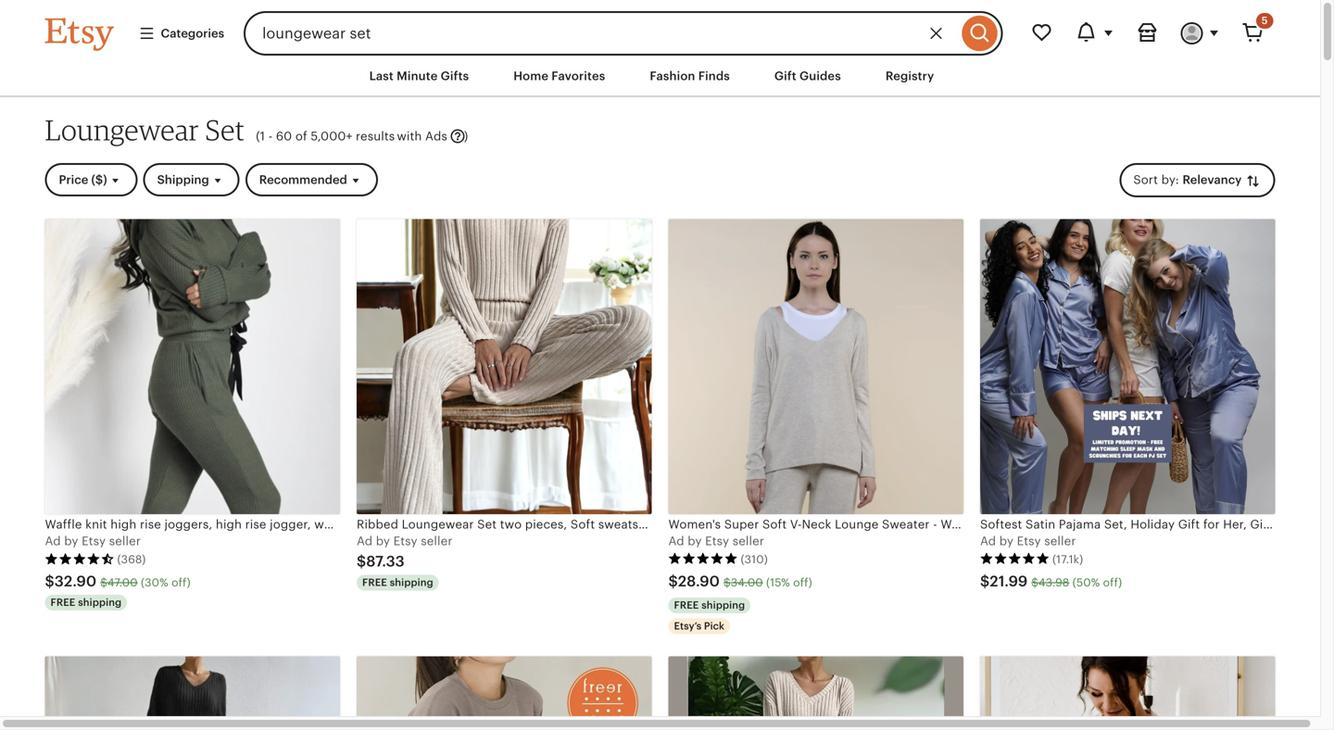 Task type: locate. For each thing, give the bounding box(es) containing it.
0 horizontal spatial shipping
[[78, 597, 122, 608]]

categories banner
[[12, 0, 1309, 56]]

2 b from the left
[[376, 534, 384, 548]]

free up the etsy's
[[674, 600, 699, 611]]

1 etsy from the left
[[82, 534, 106, 548]]

0 horizontal spatial rise
[[140, 518, 161, 531]]

2 a from the left
[[357, 534, 365, 548]]

3 seller from the left
[[733, 534, 765, 548]]

2 horizontal spatial free
[[674, 600, 699, 611]]

2 seller from the left
[[421, 534, 453, 548]]

etsy inside waffle knit high rise joggers, high rise jogger, waffle knit jogger, everyday joggers a d b y etsy seller
[[82, 534, 106, 548]]

seller up the "(17.1k)"
[[1045, 534, 1076, 548]]

$ right '21.99' on the bottom of the page
[[1032, 576, 1039, 589]]

home favorites link
[[500, 59, 619, 93]]

loungewear
[[45, 113, 199, 147]]

free down 32.90
[[51, 597, 75, 608]]

b up '21.99' on the bottom of the page
[[1000, 534, 1008, 548]]

high right joggers,
[[216, 518, 242, 531]]

softest satin pajama set, holiday gift for her, gift for wife & mom, personalized gift, silk pajama, christmas gift for her, gift for women image
[[980, 219, 1276, 514]]

$ right 28.90
[[724, 576, 731, 589]]

(17.1k)
[[1053, 553, 1084, 566]]

waffle
[[314, 518, 350, 531]]

1 horizontal spatial 5 out of 5 stars image
[[980, 552, 1050, 565]]

shipping
[[390, 577, 433, 588], [78, 597, 122, 608], [702, 600, 745, 611]]

a d b y etsy seller up the "(17.1k)"
[[980, 534, 1076, 548]]

y up 4.5 out of 5 stars image
[[72, 534, 78, 548]]

ribbed loungewear set two pieces, soft sweatsuit, knit top and pants loungewear set  for women winter, cozy sweat suite matching set image
[[357, 219, 652, 514]]

a inside a d b y etsy seller $ 87.33 free shipping
[[357, 534, 365, 548]]

3 off) from the left
[[1103, 576, 1123, 589]]

$ down waffle knit high rise joggers, high rise jogger, waffle knit jogger, everyday joggers a d b y etsy seller
[[357, 553, 366, 570]]

$ inside $ 28.90 $ 34.00 (15% off)
[[724, 576, 731, 589]]

(
[[256, 129, 260, 143]]

47.00
[[107, 576, 138, 589]]

recommended button
[[245, 163, 378, 197]]

5 out of 5 stars image
[[669, 552, 738, 565], [980, 552, 1050, 565]]

)
[[464, 129, 468, 143]]

d up 87.33
[[365, 534, 373, 548]]

1 horizontal spatial knit
[[354, 518, 375, 531]]

None search field
[[244, 11, 1003, 56]]

87.33
[[366, 553, 405, 570]]

d inside a d b y etsy seller $ 87.33 free shipping
[[365, 534, 373, 548]]

ribbed loungewear set two pieces,cozy sweat lounge set,knit top and pants loungewear set for women winter,matching set,cozy pajama set image
[[669, 657, 964, 730]]

waffle knit high rise joggers, high rise jogger, waffle knit jogger, everyday joggers a d b y etsy seller
[[45, 518, 524, 548]]

free shipping etsy's pick
[[674, 600, 745, 632]]

1 a d b y etsy seller from the left
[[669, 534, 765, 548]]

d up 28.90
[[677, 534, 685, 548]]

seller up (368)
[[109, 534, 141, 548]]

a d b y etsy seller for 28.90
[[669, 534, 765, 548]]

1 horizontal spatial rise
[[245, 518, 266, 531]]

etsy up 28.90
[[705, 534, 729, 548]]

b down waffle in the bottom left of the page
[[64, 534, 72, 548]]

(50%
[[1073, 576, 1100, 589]]

$ 21.99 $ 43.98 (50% off)
[[980, 573, 1123, 590]]

5 out of 5 stars image for 21.99
[[980, 552, 1050, 565]]

0 horizontal spatial high
[[111, 518, 137, 531]]

a
[[45, 534, 53, 548], [357, 534, 365, 548], [669, 534, 677, 548], [980, 534, 989, 548]]

etsy up '21.99' on the bottom of the page
[[1017, 534, 1041, 548]]

2 etsy from the left
[[393, 534, 418, 548]]

0 horizontal spatial off)
[[172, 576, 191, 589]]

a inside waffle knit high rise joggers, high rise jogger, waffle knit jogger, everyday joggers a d b y etsy seller
[[45, 534, 53, 548]]

2 off) from the left
[[793, 576, 813, 589]]

1 5 out of 5 stars image from the left
[[669, 552, 738, 565]]

1 horizontal spatial high
[[216, 518, 242, 531]]

shipping up pick
[[702, 600, 745, 611]]

d down waffle in the bottom left of the page
[[53, 534, 61, 548]]

Search for anything text field
[[244, 11, 958, 56]]

2 horizontal spatial shipping
[[702, 600, 745, 611]]

1 seller from the left
[[109, 534, 141, 548]]

seller inside waffle knit high rise joggers, high rise jogger, waffle knit jogger, everyday joggers a d b y etsy seller
[[109, 534, 141, 548]]

rise
[[140, 518, 161, 531], [245, 518, 266, 531]]

off) inside $ 28.90 $ 34.00 (15% off)
[[793, 576, 813, 589]]

joggers
[[480, 518, 524, 531]]

y inside waffle knit high rise joggers, high rise jogger, waffle knit jogger, everyday joggers a d b y etsy seller
[[72, 534, 78, 548]]

etsy
[[82, 534, 106, 548], [393, 534, 418, 548], [705, 534, 729, 548], [1017, 534, 1041, 548]]

1 rise from the left
[[140, 518, 161, 531]]

($)
[[91, 173, 107, 187]]

jogger,
[[270, 518, 311, 531], [379, 518, 420, 531]]

free inside free shipping etsy's pick
[[674, 600, 699, 611]]

2 5 out of 5 stars image from the left
[[980, 552, 1050, 565]]

$
[[357, 553, 366, 570], [45, 573, 54, 590], [669, 573, 678, 590], [980, 573, 990, 590], [100, 576, 107, 589], [724, 576, 731, 589], [1032, 576, 1039, 589]]

sort
[[1134, 173, 1158, 187]]

3 d from the left
[[677, 534, 685, 548]]

a d b y etsy seller for 21.99
[[980, 534, 1076, 548]]

home favorites
[[514, 69, 605, 83]]

4 b from the left
[[1000, 534, 1008, 548]]

shipping down 47.00
[[78, 597, 122, 608]]

1 d from the left
[[53, 534, 61, 548]]

knit right waffle on the left bottom of the page
[[354, 518, 375, 531]]

off) right (15%
[[793, 576, 813, 589]]

with ads
[[397, 129, 448, 143]]

5 out of 5 stars image up 28.90
[[669, 552, 738, 565]]

with
[[397, 129, 422, 143]]

menu bar
[[12, 56, 1309, 97]]

(30%
[[141, 576, 168, 589]]

b
[[64, 534, 72, 548], [376, 534, 384, 548], [688, 534, 696, 548], [1000, 534, 1008, 548]]

1 horizontal spatial jogger,
[[379, 518, 420, 531]]

etsy up 87.33
[[393, 534, 418, 548]]

1 horizontal spatial free
[[362, 577, 387, 588]]

1 horizontal spatial a d b y etsy seller
[[980, 534, 1076, 548]]

$ 32.90 $ 47.00 (30% off) free shipping
[[45, 573, 191, 608]]

0 horizontal spatial knit
[[85, 518, 107, 531]]

seller up (310)
[[733, 534, 765, 548]]

free
[[362, 577, 387, 588], [51, 597, 75, 608], [674, 600, 699, 611]]

high
[[111, 518, 137, 531], [216, 518, 242, 531]]

2 a d b y etsy seller from the left
[[980, 534, 1076, 548]]

3 a from the left
[[669, 534, 677, 548]]

2 horizontal spatial off)
[[1103, 576, 1123, 589]]

jogger, left waffle on the left bottom of the page
[[270, 518, 311, 531]]

free inside a d b y etsy seller $ 87.33 free shipping
[[362, 577, 387, 588]]

women's super soft v-neck lounge sweater - women's eco-friendly lounge sweater - lounge tops - super soft loungewear - stylish loungewear image
[[669, 219, 964, 514]]

d
[[53, 534, 61, 548], [365, 534, 373, 548], [677, 534, 685, 548], [989, 534, 996, 548]]

1 horizontal spatial shipping
[[390, 577, 433, 588]]

( 1 - 60 of 5,000+ results
[[256, 129, 395, 143]]

$ down 4.5 out of 5 stars image
[[45, 573, 54, 590]]

(368)
[[117, 553, 146, 566]]

seller down "everyday"
[[421, 534, 453, 548]]

sort by: relevancy image
[[1245, 173, 1262, 189]]

4 seller from the left
[[1045, 534, 1076, 548]]

off) inside $ 32.90 $ 47.00 (30% off) free shipping
[[172, 576, 191, 589]]

high up (368)
[[111, 518, 137, 531]]

seller
[[109, 534, 141, 548], [421, 534, 453, 548], [733, 534, 765, 548], [1045, 534, 1076, 548]]

registry link
[[872, 59, 948, 93]]

5 out of 5 stars image up '21.99' on the bottom of the page
[[980, 552, 1050, 565]]

28.90
[[678, 573, 720, 590]]

b up 28.90
[[688, 534, 696, 548]]

set
[[205, 113, 245, 147]]

by:
[[1162, 173, 1180, 187]]

y up 87.33
[[384, 534, 390, 548]]

d up '21.99' on the bottom of the page
[[989, 534, 996, 548]]

3 b from the left
[[688, 534, 696, 548]]

sort by: relevancy
[[1134, 173, 1245, 187]]

5
[[1262, 15, 1268, 26]]

a d b y etsy seller up (310)
[[669, 534, 765, 548]]

off) right (50%
[[1103, 576, 1123, 589]]

off) inside $ 21.99 $ 43.98 (50% off)
[[1103, 576, 1123, 589]]

a d b y etsy seller
[[669, 534, 765, 548], [980, 534, 1076, 548]]

0 horizontal spatial jogger,
[[270, 518, 311, 531]]

1 horizontal spatial off)
[[793, 576, 813, 589]]

fashion
[[650, 69, 696, 83]]

shipping inside a d b y etsy seller $ 87.33 free shipping
[[390, 577, 433, 588]]

gift
[[775, 69, 797, 83]]

y up '21.99' on the bottom of the page
[[1007, 534, 1014, 548]]

rise left joggers,
[[140, 518, 161, 531]]

none search field inside categories banner
[[244, 11, 1003, 56]]

21.99
[[990, 573, 1028, 590]]

knit
[[85, 518, 107, 531], [354, 518, 375, 531]]

finds
[[699, 69, 730, 83]]

a d b y etsy seller $ 87.33 free shipping
[[357, 534, 453, 588]]

knit right waffle in the bottom left of the page
[[85, 518, 107, 531]]

0 horizontal spatial a d b y etsy seller
[[669, 534, 765, 548]]

jogger, up a d b y etsy seller $ 87.33 free shipping
[[379, 518, 420, 531]]

shipping inside free shipping etsy's pick
[[702, 600, 745, 611]]

0 horizontal spatial 5 out of 5 stars image
[[669, 552, 738, 565]]

shipping down 87.33
[[390, 577, 433, 588]]

1 b from the left
[[64, 534, 72, 548]]

last
[[369, 69, 394, 83]]

b up 87.33
[[376, 534, 384, 548]]

off) right '(30%'
[[172, 576, 191, 589]]

rise right joggers,
[[245, 518, 266, 531]]

2 y from the left
[[384, 534, 390, 548]]

y
[[72, 534, 78, 548], [384, 534, 390, 548], [695, 534, 702, 548], [1007, 534, 1014, 548]]

last minute gifts
[[369, 69, 469, 83]]

etsy up 4.5 out of 5 stars image
[[82, 534, 106, 548]]

1 a from the left
[[45, 534, 53, 548]]

2 d from the left
[[365, 534, 373, 548]]

1 y from the left
[[72, 534, 78, 548]]

free down 87.33
[[362, 577, 387, 588]]

off) for 32.90
[[172, 576, 191, 589]]

off)
[[172, 576, 191, 589], [793, 576, 813, 589], [1103, 576, 1123, 589]]

1 knit from the left
[[85, 518, 107, 531]]

1
[[260, 129, 265, 143]]

0 horizontal spatial free
[[51, 597, 75, 608]]

$ inside a d b y etsy seller $ 87.33 free shipping
[[357, 553, 366, 570]]

34.00
[[731, 576, 763, 589]]

gift guides
[[775, 69, 841, 83]]

ads
[[425, 129, 448, 143]]

y up 28.90
[[695, 534, 702, 548]]

1 off) from the left
[[172, 576, 191, 589]]



Task type: vqa. For each thing, say whether or not it's contained in the screenshot.
third off) from the left
yes



Task type: describe. For each thing, give the bounding box(es) containing it.
fashion finds
[[650, 69, 730, 83]]

1 jogger, from the left
[[270, 518, 311, 531]]

$ right 32.90
[[100, 576, 107, 589]]

categories button
[[125, 17, 238, 50]]

recommended
[[259, 173, 347, 187]]

60
[[276, 129, 292, 143]]

loungewear set
[[45, 113, 245, 147]]

categories
[[161, 26, 224, 40]]

d inside waffle knit high rise joggers, high rise jogger, waffle knit jogger, everyday joggers a d b y etsy seller
[[53, 534, 61, 548]]

3 y from the left
[[695, 534, 702, 548]]

relevancy
[[1183, 173, 1242, 187]]

4.5 out of 5 stars image
[[45, 552, 114, 565]]

b inside a d b y etsy seller $ 87.33 free shipping
[[376, 534, 384, 548]]

(310)
[[741, 553, 768, 566]]

y inside a d b y etsy seller $ 87.33 free shipping
[[384, 534, 390, 548]]

etsy's
[[674, 621, 702, 632]]

waffle
[[45, 518, 82, 531]]

seller inside a d b y etsy seller $ 87.33 free shipping
[[421, 534, 453, 548]]

last minute gifts link
[[355, 59, 483, 93]]

32.90
[[54, 573, 97, 590]]

5 out of 5 stars image for 28.90
[[669, 552, 738, 565]]

(15%
[[766, 576, 790, 589]]

gift guides link
[[761, 59, 855, 93]]

4 a from the left
[[980, 534, 989, 548]]

$ left 43.98
[[980, 573, 990, 590]]

100% muslin cotton lounge wear set outfits for women – summer womens two piece sets – kimono robe wide leg pants - loungewear set image
[[980, 657, 1276, 730]]

free inside $ 32.90 $ 47.00 (30% off) free shipping
[[51, 597, 75, 608]]

new 4 colors / 2pc-set soft loungewear gray black red purple long sleeve casual wear top bottom pajama set / rena-new / one size image
[[357, 657, 652, 730]]

of
[[296, 129, 307, 143]]

2 high from the left
[[216, 518, 242, 531]]

fashion finds link
[[636, 59, 744, 93]]

4 etsy from the left
[[1017, 534, 1041, 548]]

3 etsy from the left
[[705, 534, 729, 548]]

off) for 21.99
[[1103, 576, 1123, 589]]

price ($)
[[59, 173, 107, 187]]

$ 28.90 $ 34.00 (15% off)
[[669, 573, 813, 590]]

registry
[[886, 69, 935, 83]]

b inside waffle knit high rise joggers, high rise jogger, waffle knit jogger, everyday joggers a d b y etsy seller
[[64, 534, 72, 548]]

shipping
[[157, 173, 209, 187]]

2 knit from the left
[[354, 518, 375, 531]]

-
[[268, 129, 273, 143]]

shipping button
[[143, 163, 240, 197]]

1 high from the left
[[111, 518, 137, 531]]

favorites
[[552, 69, 605, 83]]

minute
[[397, 69, 438, 83]]

home
[[514, 69, 549, 83]]

price ($) button
[[45, 163, 138, 197]]

guides
[[800, 69, 841, 83]]

gifts
[[441, 69, 469, 83]]

etsy inside a d b y etsy seller $ 87.33 free shipping
[[393, 534, 418, 548]]

2 rise from the left
[[245, 518, 266, 531]]

shipping inside $ 32.90 $ 47.00 (30% off) free shipping
[[78, 597, 122, 608]]

2 jogger, from the left
[[379, 518, 420, 531]]

joggers,
[[164, 518, 213, 531]]

43.98
[[1039, 576, 1070, 589]]

4 y from the left
[[1007, 534, 1014, 548]]

casual long sleeve v-neck top and pants,  women's comfy sport casual set, women's outwear winter lounge set, two piece set for women, set image
[[45, 657, 340, 730]]

5,000+
[[311, 129, 353, 143]]

price
[[59, 173, 88, 187]]

pick
[[704, 621, 725, 632]]

$ inside $ 21.99 $ 43.98 (50% off)
[[1032, 576, 1039, 589]]

4 d from the left
[[989, 534, 996, 548]]

5 link
[[1231, 11, 1276, 56]]

everyday
[[423, 518, 476, 531]]

off) for 28.90
[[793, 576, 813, 589]]

waffle knit high rise joggers, high rise jogger, waffle knit jogger, everyday joggers image
[[45, 219, 340, 514]]

$ up the etsy's
[[669, 573, 678, 590]]

menu bar containing last minute gifts
[[12, 56, 1309, 97]]

results
[[356, 129, 395, 143]]



